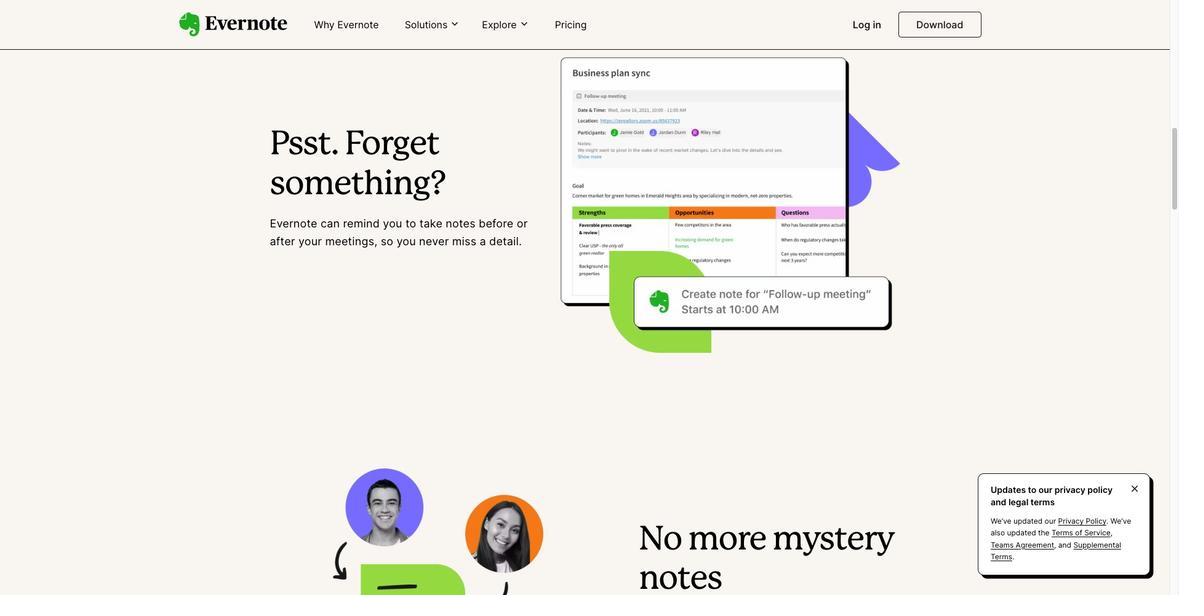 Task type: locate. For each thing, give the bounding box(es) containing it.
1 horizontal spatial .
[[1107, 517, 1109, 526]]

mystery
[[772, 525, 894, 556]]

,
[[1111, 529, 1113, 538], [1054, 541, 1056, 550]]

updated
[[1014, 517, 1043, 526], [1007, 529, 1036, 538]]

1 vertical spatial updated
[[1007, 529, 1036, 538]]

1 vertical spatial notes
[[639, 565, 722, 596]]

our up the
[[1045, 517, 1056, 526]]

or
[[517, 217, 528, 230]]

1 vertical spatial our
[[1045, 517, 1056, 526]]

to
[[406, 217, 416, 230], [1028, 485, 1037, 496]]

and down updates
[[991, 497, 1007, 508]]

1 vertical spatial and
[[1059, 541, 1072, 550]]

psst. forget something?
[[270, 130, 446, 201]]

0 horizontal spatial evernote
[[270, 217, 317, 230]]

privacy policy link
[[1058, 517, 1107, 526]]

notes down no
[[639, 565, 722, 596]]

2 we've from the left
[[1111, 517, 1131, 526]]

explore button
[[478, 18, 533, 32]]

solutions button
[[401, 18, 464, 32]]

0 vertical spatial ,
[[1111, 529, 1113, 538]]

detail.
[[489, 235, 522, 248]]

in
[[873, 18, 881, 31]]

notes
[[446, 217, 476, 230], [639, 565, 722, 596]]

you
[[383, 217, 402, 230], [397, 235, 416, 248]]

. we've also updated the
[[991, 517, 1131, 538]]

. down teams agreement link at the right of page
[[1012, 553, 1014, 562]]

psst.
[[270, 130, 339, 161]]

terms
[[1031, 497, 1055, 508]]

also
[[991, 529, 1005, 538]]

no more mystery notes
[[639, 525, 894, 596]]

1 horizontal spatial we've
[[1111, 517, 1131, 526]]

0 horizontal spatial terms
[[991, 553, 1012, 562]]

, down . we've also updated the
[[1054, 541, 1056, 550]]

to up terms
[[1028, 485, 1037, 496]]

0 vertical spatial notes
[[446, 217, 476, 230]]

1 horizontal spatial evernote
[[337, 18, 379, 31]]

evernote right why
[[337, 18, 379, 31]]

forget
[[345, 130, 439, 161]]

explore
[[482, 18, 517, 31]]

evernote can remind you to take notes before or after your meetings, so you never miss a detail.
[[270, 217, 528, 248]]

before
[[479, 217, 514, 230]]

0 vertical spatial terms
[[1052, 529, 1073, 538]]

and inside updates to our privacy policy and legal terms
[[991, 497, 1007, 508]]

1 vertical spatial to
[[1028, 485, 1037, 496]]

evernote
[[337, 18, 379, 31], [270, 217, 317, 230]]

pricing
[[555, 18, 587, 31]]

updated up the
[[1014, 517, 1043, 526]]

and down . we've also updated the
[[1059, 541, 1072, 550]]

1 vertical spatial terms
[[991, 553, 1012, 562]]

. inside . we've also updated the
[[1107, 517, 1109, 526]]

0 vertical spatial evernote
[[337, 18, 379, 31]]

never
[[419, 235, 449, 248]]

evernote up after
[[270, 217, 317, 230]]

1 vertical spatial evernote
[[270, 217, 317, 230]]

privacy
[[1055, 485, 1086, 496]]

log
[[853, 18, 870, 31]]

updates
[[991, 485, 1026, 496]]

we've inside . we've also updated the
[[1111, 517, 1131, 526]]

1 horizontal spatial notes
[[639, 565, 722, 596]]

our inside updates to our privacy policy and legal terms
[[1039, 485, 1053, 496]]

solutions
[[405, 18, 448, 31]]

updated up teams agreement link at the right of page
[[1007, 529, 1036, 538]]

0 vertical spatial to
[[406, 217, 416, 230]]

we've right policy
[[1111, 517, 1131, 526]]

0 horizontal spatial we've
[[991, 517, 1012, 526]]

notes up the "miss"
[[446, 217, 476, 230]]

notes inside evernote can remind you to take notes before or after your meetings, so you never miss a detail.
[[446, 217, 476, 230]]

to inside evernote can remind you to take notes before or after your meetings, so you never miss a detail.
[[406, 217, 416, 230]]

your
[[298, 235, 322, 248]]

our up terms
[[1039, 485, 1053, 496]]

terms
[[1052, 529, 1073, 538], [991, 553, 1012, 562]]

and
[[991, 497, 1007, 508], [1059, 541, 1072, 550]]

0 vertical spatial our
[[1039, 485, 1053, 496]]

download
[[917, 18, 964, 31]]

our
[[1039, 485, 1053, 496], [1045, 517, 1056, 526]]

updates to our privacy policy and legal terms
[[991, 485, 1113, 508]]

0 horizontal spatial and
[[991, 497, 1007, 508]]

terms down privacy
[[1052, 529, 1073, 538]]

you right the so
[[397, 235, 416, 248]]

0 horizontal spatial ,
[[1054, 541, 1056, 550]]

0 horizontal spatial to
[[406, 217, 416, 230]]

supplemental
[[1074, 541, 1121, 550]]

1 vertical spatial .
[[1012, 553, 1014, 562]]

1 horizontal spatial and
[[1059, 541, 1072, 550]]

you up the so
[[383, 217, 402, 230]]

terms of service , teams agreement , and
[[991, 529, 1113, 550]]

1 horizontal spatial terms
[[1052, 529, 1073, 538]]

, up supplemental
[[1111, 529, 1113, 538]]

miss
[[452, 235, 477, 248]]

to left take
[[406, 217, 416, 230]]

we've up also
[[991, 517, 1012, 526]]

0 horizontal spatial .
[[1012, 553, 1014, 562]]

1 vertical spatial you
[[397, 235, 416, 248]]

notes inside no more mystery notes
[[639, 565, 722, 596]]

we've
[[991, 517, 1012, 526], [1111, 517, 1131, 526]]

download link
[[899, 12, 981, 38]]

. up service
[[1107, 517, 1109, 526]]

.
[[1107, 517, 1109, 526], [1012, 553, 1014, 562]]

terms down teams
[[991, 553, 1012, 562]]

our for privacy
[[1039, 485, 1053, 496]]

0 vertical spatial .
[[1107, 517, 1109, 526]]

0 horizontal spatial notes
[[446, 217, 476, 230]]

evernote inside evernote can remind you to take notes before or after your meetings, so you never miss a detail.
[[270, 217, 317, 230]]

policy
[[1086, 517, 1107, 526]]

1 vertical spatial ,
[[1054, 541, 1056, 550]]

take
[[420, 217, 443, 230]]

0 vertical spatial and
[[991, 497, 1007, 508]]

1 horizontal spatial to
[[1028, 485, 1037, 496]]



Task type: vqa. For each thing, say whether or not it's contained in the screenshot.
Why Evernote link
yes



Task type: describe. For each thing, give the bounding box(es) containing it.
log in link
[[846, 14, 889, 37]]

evernote logo image
[[179, 12, 287, 37]]

can
[[321, 217, 340, 230]]

something?
[[270, 170, 446, 201]]

supplemental terms link
[[991, 541, 1121, 562]]

0 vertical spatial updated
[[1014, 517, 1043, 526]]

. for . we've also updated the
[[1107, 517, 1109, 526]]

after
[[270, 235, 295, 248]]

service
[[1085, 529, 1111, 538]]

1 we've from the left
[[991, 517, 1012, 526]]

a
[[480, 235, 486, 248]]

note-collaboration illustration image
[[270, 452, 617, 596]]

terms inside supplemental terms
[[991, 553, 1012, 562]]

agreement
[[1016, 541, 1054, 550]]

terms inside terms of service , teams agreement , and
[[1052, 529, 1073, 538]]

of
[[1075, 529, 1083, 538]]

terms of service link
[[1052, 529, 1111, 538]]

meetings,
[[325, 235, 378, 248]]

our for privacy
[[1045, 517, 1056, 526]]

teams
[[991, 541, 1014, 550]]

so
[[381, 235, 393, 248]]

remind
[[343, 217, 380, 230]]

privacy
[[1058, 517, 1084, 526]]

log in
[[853, 18, 881, 31]]

legal
[[1009, 497, 1029, 508]]

0 vertical spatial you
[[383, 217, 402, 230]]

why evernote
[[314, 18, 379, 31]]

. for .
[[1012, 553, 1014, 562]]

meeting-note-reminder-old screen image
[[554, 48, 900, 353]]

supplemental terms
[[991, 541, 1121, 562]]

no
[[639, 525, 682, 556]]

more
[[688, 525, 766, 556]]

teams agreement link
[[991, 541, 1054, 550]]

pricing link
[[548, 14, 594, 37]]

updated inside . we've also updated the
[[1007, 529, 1036, 538]]

why
[[314, 18, 335, 31]]

we've updated our privacy policy
[[991, 517, 1107, 526]]

and inside terms of service , teams agreement , and
[[1059, 541, 1072, 550]]

1 horizontal spatial ,
[[1111, 529, 1113, 538]]

to inside updates to our privacy policy and legal terms
[[1028, 485, 1037, 496]]

why evernote link
[[307, 14, 386, 37]]

policy
[[1088, 485, 1113, 496]]

the
[[1038, 529, 1050, 538]]



